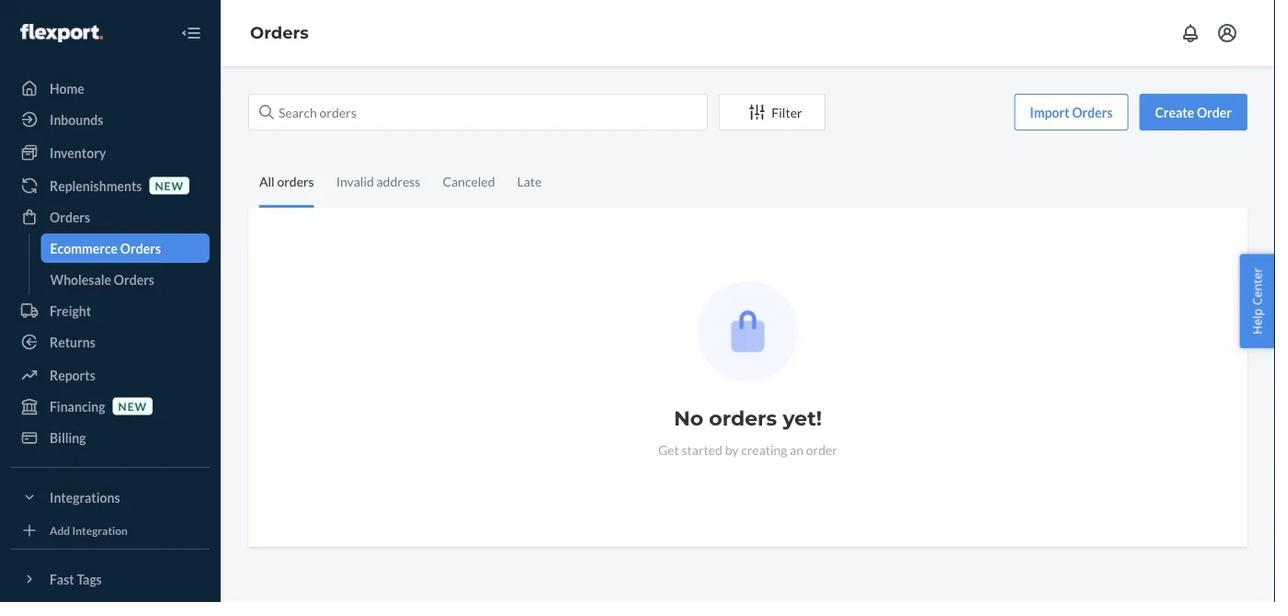 Task type: vqa. For each thing, say whether or not it's contained in the screenshot.
Fast
yes



Task type: describe. For each thing, give the bounding box(es) containing it.
all orders
[[259, 173, 314, 189]]

create order
[[1156, 104, 1233, 120]]

no orders yet!
[[674, 406, 823, 431]]

orders for import orders
[[1073, 104, 1113, 120]]

inventory
[[50, 145, 106, 161]]

invalid
[[336, 173, 374, 189]]

tags
[[77, 572, 102, 587]]

reports link
[[11, 361, 210, 390]]

ecommerce orders
[[50, 241, 161, 256]]

integrations
[[50, 490, 120, 506]]

inventory link
[[11, 138, 210, 167]]

get started by creating an order
[[659, 442, 838, 458]]

import
[[1031, 104, 1070, 120]]

create order link
[[1140, 94, 1248, 131]]

reports
[[50, 368, 95, 383]]

new for financing
[[118, 400, 147, 413]]

returns
[[50, 334, 96, 350]]

import orders
[[1031, 104, 1113, 120]]

get
[[659, 442, 680, 458]]

filter button
[[719, 94, 826, 131]]

home link
[[11, 74, 210, 103]]

ecommerce orders link
[[41, 234, 210, 263]]

inbounds link
[[11, 105, 210, 134]]

orders up search icon
[[250, 23, 309, 43]]

home
[[50, 80, 84, 96]]

creating
[[742, 442, 788, 458]]

an
[[790, 442, 804, 458]]

order
[[807, 442, 838, 458]]

help center
[[1250, 268, 1266, 335]]

billing
[[50, 430, 86, 446]]

replenishments
[[50, 178, 142, 194]]

fast
[[50, 572, 74, 587]]

wholesale orders
[[50, 272, 155, 287]]

freight link
[[11, 296, 210, 326]]

fast tags button
[[11, 565, 210, 594]]

add integration
[[50, 524, 128, 537]]

integrations button
[[11, 483, 210, 512]]

1 vertical spatial orders link
[[11, 202, 210, 232]]

help
[[1250, 309, 1266, 335]]

help center button
[[1240, 254, 1276, 349]]

financing
[[50, 399, 105, 414]]



Task type: locate. For each thing, give the bounding box(es) containing it.
invalid address
[[336, 173, 421, 189]]

fast tags
[[50, 572, 102, 587]]

orders up get started by creating an order
[[710, 406, 778, 431]]

open account menu image
[[1217, 22, 1239, 44]]

Search orders text field
[[248, 94, 708, 131]]

address
[[377, 173, 421, 189]]

0 vertical spatial new
[[155, 179, 184, 192]]

1 horizontal spatial orders link
[[250, 23, 309, 43]]

all
[[259, 173, 275, 189]]

open notifications image
[[1180, 22, 1202, 44]]

by
[[726, 442, 739, 458]]

orders for ecommerce orders
[[120, 241, 161, 256]]

filter
[[772, 104, 803, 120]]

1 horizontal spatial new
[[155, 179, 184, 192]]

orders for wholesale orders
[[114, 272, 155, 287]]

orders up ecommerce
[[50, 209, 90, 225]]

late
[[517, 173, 542, 189]]

new
[[155, 179, 184, 192], [118, 400, 147, 413]]

wholesale
[[50, 272, 111, 287]]

orders link
[[250, 23, 309, 43], [11, 202, 210, 232]]

orders up wholesale orders link
[[120, 241, 161, 256]]

import orders button
[[1015, 94, 1129, 131]]

create
[[1156, 104, 1195, 120]]

returns link
[[11, 328, 210, 357]]

add integration link
[[11, 520, 210, 542]]

0 vertical spatial orders link
[[250, 23, 309, 43]]

orders
[[250, 23, 309, 43], [1073, 104, 1113, 120], [50, 209, 90, 225], [120, 241, 161, 256], [114, 272, 155, 287]]

empty list image
[[698, 282, 799, 382]]

freight
[[50, 303, 91, 319]]

orders for all
[[277, 173, 314, 189]]

0 horizontal spatial orders link
[[11, 202, 210, 232]]

new down inventory link
[[155, 179, 184, 192]]

add
[[50, 524, 70, 537]]

orders
[[277, 173, 314, 189], [710, 406, 778, 431]]

orders right all
[[277, 173, 314, 189]]

orders for no
[[710, 406, 778, 431]]

ecommerce
[[50, 241, 118, 256]]

orders right import
[[1073, 104, 1113, 120]]

wholesale orders link
[[41, 265, 210, 294]]

started
[[682, 442, 723, 458]]

1 vertical spatial new
[[118, 400, 147, 413]]

orders down ecommerce orders link
[[114, 272, 155, 287]]

billing link
[[11, 423, 210, 453]]

new down reports 'link'
[[118, 400, 147, 413]]

1 horizontal spatial orders
[[710, 406, 778, 431]]

canceled
[[443, 173, 495, 189]]

orders inside button
[[1073, 104, 1113, 120]]

new for replenishments
[[155, 179, 184, 192]]

orders link up ecommerce orders
[[11, 202, 210, 232]]

1 vertical spatial orders
[[710, 406, 778, 431]]

0 horizontal spatial new
[[118, 400, 147, 413]]

orders link up search icon
[[250, 23, 309, 43]]

close navigation image
[[180, 22, 202, 44]]

order
[[1198, 104, 1233, 120]]

0 vertical spatial orders
[[277, 173, 314, 189]]

0 horizontal spatial orders
[[277, 173, 314, 189]]

no
[[674, 406, 704, 431]]

search image
[[259, 105, 274, 120]]

center
[[1250, 268, 1266, 306]]

inbounds
[[50, 112, 103, 127]]

integration
[[72, 524, 128, 537]]

yet!
[[783, 406, 823, 431]]

flexport logo image
[[20, 24, 103, 42]]



